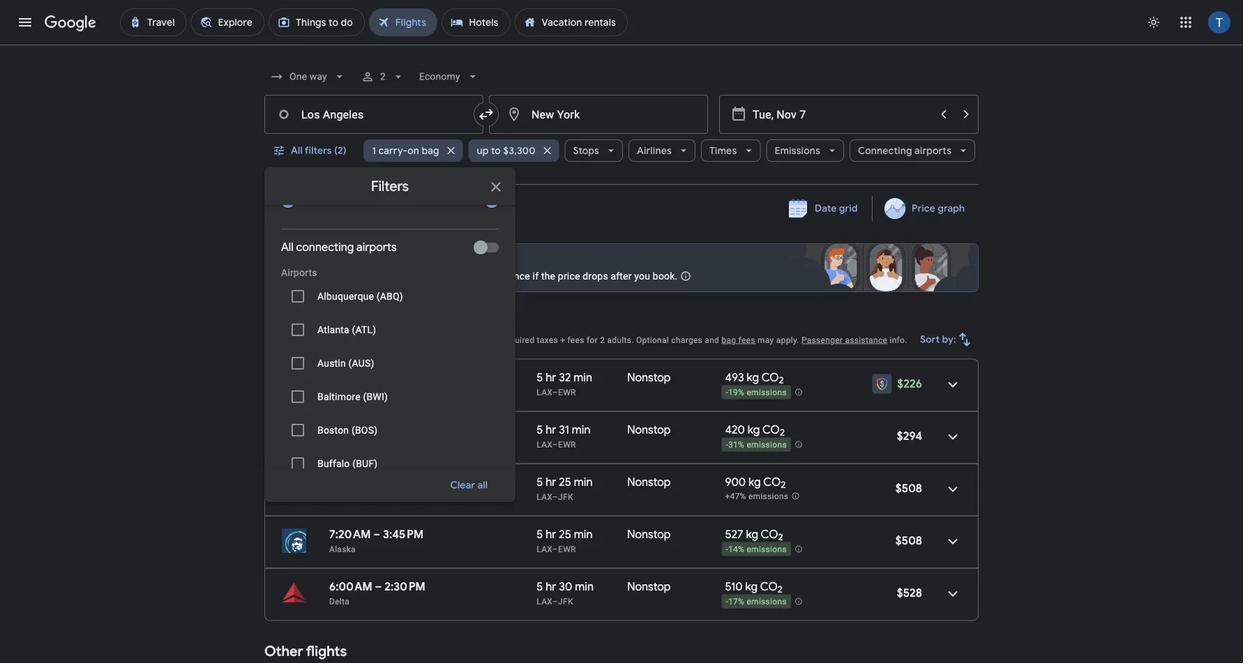 Task type: locate. For each thing, give the bounding box(es) containing it.
book.
[[653, 270, 678, 282]]

include
[[472, 335, 500, 345]]

1 you from the left
[[450, 270, 466, 282]]

2 25 from the top
[[559, 528, 571, 542]]

learn more about price guarantee image
[[669, 259, 703, 293]]

on for carry-
[[407, 144, 419, 157]]

leaves los angeles international airport at 7:20 am on tuesday, november 7 and arrives at newark liberty international airport at 3:45 pm on tuesday, november 7. element
[[329, 528, 424, 542]]

hr
[[546, 371, 556, 385], [546, 423, 556, 437], [546, 475, 556, 490], [546, 528, 556, 542], [546, 580, 556, 594]]

1 the from the left
[[468, 270, 483, 282]]

2 hr from the top
[[546, 423, 556, 437]]

- for 527
[[726, 545, 729, 555]]

– left 3:45 pm text box
[[374, 528, 380, 542]]

co for 510
[[760, 580, 778, 594]]

flights for other flights
[[306, 643, 347, 661]]

ewr for 31
[[558, 440, 576, 450]]

required
[[503, 335, 535, 345]]

price inside button
[[912, 202, 936, 215]]

4 nonstop flight. element from the top
[[628, 528, 671, 544]]

total duration 5 hr 25 min. element down 5 hr 25 min lax – jfk
[[537, 528, 628, 544]]

1 vertical spatial 25
[[559, 528, 571, 542]]

min down 5 hr 25 min lax – jfk
[[574, 528, 593, 542]]

5 hr from the top
[[546, 580, 556, 594]]

co
[[762, 371, 779, 385], [763, 423, 780, 437], [764, 475, 781, 490], [761, 528, 778, 542], [760, 580, 778, 594]]

25 inside 5 hr 25 min lax – jfk
[[559, 475, 571, 490]]

1
[[372, 144, 376, 157]]

connecting
[[296, 240, 354, 255]]

bag inside popup button
[[421, 144, 439, 157]]

total duration 5 hr 25 min. element for 900
[[537, 475, 628, 492]]

– left the 2:30 pm
[[375, 580, 382, 594]]

filters
[[371, 177, 409, 195]]

price up austin (aus)
[[334, 335, 353, 345]]

fees left may
[[739, 335, 756, 345]]

None text field
[[264, 95, 484, 134]]

ewr
[[558, 388, 576, 397], [558, 440, 576, 450], [558, 545, 576, 554]]

on right based
[[322, 335, 332, 345]]

493 kg co 2
[[725, 371, 784, 387]]

on for based
[[322, 335, 332, 345]]

5 hr 30 min lax – jfk
[[537, 580, 594, 607]]

connecting airports
[[858, 144, 952, 157]]

2 ewr from the top
[[558, 440, 576, 450]]

hr inside 5 hr 30 min lax – jfk
[[546, 580, 556, 594]]

on inside main content
[[322, 335, 332, 345]]

jfk for 30
[[558, 597, 573, 607]]

connecting airports button
[[850, 134, 975, 167]]

2 jfk from the top
[[558, 597, 573, 607]]

hr inside 5 hr 25 min lax – jfk
[[546, 475, 556, 490]]

2 fees from the left
[[739, 335, 756, 345]]

2 for 510
[[778, 584, 783, 596]]

price up for
[[315, 252, 342, 267]]

– up 5 hr 25 min lax – ewr on the left bottom of page
[[553, 492, 558, 502]]

2 and from the left
[[705, 335, 720, 345]]

kg for 420
[[748, 423, 760, 437]]

co for 493
[[762, 371, 779, 385]]

airports inside popup button
[[915, 144, 952, 157]]

1 horizontal spatial fees
[[739, 335, 756, 345]]

5 nonstop flight. element from the top
[[628, 580, 671, 596]]

5 left the 30
[[537, 580, 543, 594]]

0 vertical spatial ewr
[[558, 388, 576, 397]]

2 5 from the top
[[537, 423, 543, 437]]

kg for 527
[[746, 528, 759, 542]]

co up -14% emissions
[[761, 528, 778, 542]]

sort
[[921, 334, 940, 346]]

1 nonstop flight. element from the top
[[628, 371, 671, 387]]

min inside 5 hr 31 min lax – ewr
[[572, 423, 591, 437]]

0 horizontal spatial you
[[450, 270, 466, 282]]

times
[[709, 144, 737, 157]]

co inside 527 kg co 2
[[761, 528, 778, 542]]

ewr inside 5 hr 31 min lax – ewr
[[558, 440, 576, 450]]

main content containing best flights
[[264, 196, 979, 664]]

grid
[[840, 202, 858, 215]]

5 left 31
[[537, 423, 543, 437]]

ewr inside 5 hr 32 min lax – ewr
[[558, 388, 576, 397]]

0 vertical spatial flights
[[297, 314, 337, 332]]

2 $508 from the top
[[896, 534, 923, 548]]

nonstop flight. element for 420
[[628, 423, 671, 439]]

4 - from the top
[[726, 597, 729, 607]]

lax inside 5 hr 30 min lax – jfk
[[537, 597, 553, 607]]

25 down 5 hr 31 min lax – ewr
[[559, 475, 571, 490]]

0 vertical spatial all
[[291, 144, 303, 157]]

and
[[356, 335, 370, 345], [705, 335, 720, 345]]

- for 510
[[726, 597, 729, 607]]

None field
[[264, 64, 352, 89], [414, 64, 485, 89], [264, 64, 352, 89], [414, 64, 485, 89]]

all
[[291, 144, 303, 157], [281, 240, 294, 255]]

Departure time: 6:00 AM. text field
[[329, 580, 372, 594]]

hr down 5 hr 31 min lax – ewr
[[546, 475, 556, 490]]

emissions
[[747, 388, 787, 398], [747, 440, 787, 450], [749, 492, 789, 502], [747, 545, 787, 555], [747, 597, 787, 607]]

ewr up the 30
[[558, 545, 576, 554]]

nov
[[369, 198, 388, 211]]

Arrival time: 2:30 PM. text field
[[385, 580, 425, 594]]

3 - from the top
[[726, 545, 729, 555]]

main menu image
[[17, 14, 33, 31]]

2 inside 493 kg co 2
[[779, 375, 784, 387]]

co up -17% emissions
[[760, 580, 778, 594]]

2 total duration 5 hr 25 min. element from the top
[[537, 528, 628, 544]]

kg inside 493 kg co 2
[[747, 371, 759, 385]]

prices
[[445, 335, 470, 345]]

clear all button
[[434, 469, 505, 502]]

1 horizontal spatial airports
[[915, 144, 952, 157]]

4 nonstop from the top
[[628, 528, 671, 542]]

kg inside 510 kg co 2
[[746, 580, 758, 594]]

25 for 900
[[559, 475, 571, 490]]

1 horizontal spatial price
[[912, 202, 936, 215]]

hr left 31
[[546, 423, 556, 437]]

2 inside popup button
[[380, 71, 386, 82]]

3 nonstop from the top
[[628, 475, 671, 490]]

294 US dollars text field
[[897, 429, 923, 443]]

1 vertical spatial total duration 5 hr 25 min. element
[[537, 528, 628, 544]]

2 for 420
[[780, 427, 785, 439]]

carry-
[[378, 144, 407, 157]]

co inside 420 kg co 2
[[763, 423, 780, 437]]

$294
[[897, 429, 923, 443]]

kg up -17% emissions
[[746, 580, 758, 594]]

total duration 5 hr 31 min. element
[[537, 423, 628, 439]]

and right charges
[[705, 335, 720, 345]]

kg up the +47% emissions
[[749, 475, 761, 490]]

1 horizontal spatial and
[[705, 335, 720, 345]]

1 lax from the top
[[537, 388, 553, 397]]

– right the (bos)
[[378, 423, 385, 437]]

min
[[574, 371, 593, 385], [572, 423, 591, 437], [574, 475, 593, 490], [574, 528, 593, 542], [575, 580, 594, 594]]

min down 5 hr 31 min lax – ewr
[[574, 475, 593, 490]]

527
[[725, 528, 744, 542]]

0 vertical spatial bag
[[421, 144, 439, 157]]

min right 32
[[574, 371, 593, 385]]

flights up based
[[297, 314, 337, 332]]

kg up -14% emissions
[[746, 528, 759, 542]]

–
[[371, 371, 378, 385], [553, 388, 558, 397], [378, 423, 385, 437], [553, 440, 558, 450], [553, 492, 558, 502], [374, 528, 380, 542], [553, 545, 558, 554], [375, 580, 382, 594], [553, 597, 558, 607]]

2 inside 420 kg co 2
[[780, 427, 785, 439]]

(aus)
[[349, 358, 374, 369]]

3 5 from the top
[[537, 475, 543, 490]]

fees right the + on the left bottom of page
[[568, 335, 585, 345]]

hr inside 5 hr 25 min lax – ewr
[[546, 528, 556, 542]]

0 horizontal spatial and
[[356, 335, 370, 345]]

420
[[725, 423, 745, 437]]

– down 'total duration 5 hr 30 min.' element at the bottom of the page
[[553, 597, 558, 607]]

- down 493
[[726, 388, 729, 398]]

1 total duration 5 hr 25 min. element from the top
[[537, 475, 628, 492]]

lax down total duration 5 hr 32 min. element
[[537, 388, 553, 397]]

nonstop flight. element for 510
[[628, 580, 671, 596]]

1 horizontal spatial you
[[635, 270, 651, 282]]

0 horizontal spatial bag
[[421, 144, 439, 157]]

2 inside 527 kg co 2
[[778, 532, 783, 544]]

you
[[450, 270, 466, 282], [635, 270, 651, 282]]

track
[[288, 198, 314, 211]]

1 $508 from the top
[[896, 482, 923, 496]]

all for all connecting airports
[[281, 240, 294, 255]]

jfk for 25
[[558, 492, 573, 502]]

flights right other
[[306, 643, 347, 661]]

1 hr from the top
[[546, 371, 556, 385]]

0 vertical spatial $508
[[896, 482, 923, 496]]

main content
[[264, 196, 979, 664]]

1 vertical spatial jfk
[[558, 597, 573, 607]]

sort by: button
[[915, 323, 979, 357]]

5 for 2:30 pm
[[537, 580, 543, 594]]

5 hr 25 min lax – ewr
[[537, 528, 593, 554]]

2 lax from the top
[[537, 440, 553, 450]]

jfk inside 5 hr 25 min lax – jfk
[[558, 492, 573, 502]]

ewr for 25
[[558, 545, 576, 554]]

0 vertical spatial jfk
[[558, 492, 573, 502]]

1 vertical spatial all
[[281, 240, 294, 255]]

total duration 5 hr 25 min. element
[[537, 475, 628, 492], [537, 528, 628, 544]]

date
[[815, 202, 837, 215]]

$508 left flight details. leaves los angeles international airport at 6:05 am on tuesday, november 7 and arrives at john f. kennedy international airport at 2:30 pm on tuesday, november 7. icon
[[896, 482, 923, 496]]

ewr down 31
[[558, 440, 576, 450]]

hr left the 30
[[546, 580, 556, 594]]

nonstop flight. element for 900
[[628, 475, 671, 492]]

bag left may
[[722, 335, 736, 345]]

0 vertical spatial 25
[[559, 475, 571, 490]]

lax up 5 hr 30 min lax – jfk
[[537, 545, 553, 554]]

price left graph
[[912, 202, 936, 215]]

emissions for 510
[[747, 597, 787, 607]]

total duration 5 hr 32 min. element
[[537, 371, 628, 387]]

None search field
[[264, 60, 979, 664]]

you right pays at top left
[[450, 270, 466, 282]]

6:00 am – 2:30 pm delta
[[329, 580, 425, 607]]

min inside 5 hr 32 min lax – ewr
[[574, 371, 593, 385]]

– down the total duration 5 hr 31 min. element
[[553, 440, 558, 450]]

528 US dollars text field
[[897, 586, 923, 600]]

5 for 3:45 pm
[[537, 528, 543, 542]]

nonstop for 510
[[628, 580, 671, 594]]

2 inside the 900 kg co 2
[[781, 480, 786, 491]]

close dialog image
[[488, 179, 505, 195]]

jfk up 5 hr 25 min lax – ewr on the left bottom of page
[[558, 492, 573, 502]]

0 vertical spatial price
[[558, 270, 580, 282]]

0 vertical spatial on
[[407, 144, 419, 157]]

1 vertical spatial airports
[[357, 240, 397, 255]]

3 nonstop flight. element from the top
[[628, 475, 671, 492]]

- down 527
[[726, 545, 729, 555]]

25 inside 5 hr 25 min lax – ewr
[[559, 528, 571, 542]]

albuquerque
[[318, 291, 374, 302]]

5 down 5 hr 25 min lax – jfk
[[537, 528, 543, 542]]

austin (aus)
[[318, 358, 374, 369]]

emissions down 527 kg co 2
[[747, 545, 787, 555]]

ranked
[[264, 335, 293, 345]]

4 hr from the top
[[546, 528, 556, 542]]

only button
[[444, 447, 499, 481]]

2 nonstop from the top
[[628, 423, 671, 437]]

price for price graph
[[912, 202, 936, 215]]

10:28 am
[[329, 423, 376, 437]]

226 US dollars text field
[[898, 377, 923, 391]]

co up -31% emissions
[[763, 423, 780, 437]]

you right 'after'
[[635, 270, 651, 282]]

0 vertical spatial price
[[912, 202, 936, 215]]

kg up -19% emissions
[[747, 371, 759, 385]]

kg up -31% emissions
[[748, 423, 760, 437]]

(bos)
[[352, 425, 378, 436]]

2 - from the top
[[726, 440, 729, 450]]

1 horizontal spatial bag
[[722, 335, 736, 345]]

1 horizontal spatial the
[[541, 270, 556, 282]]

stops
[[573, 144, 599, 157]]

ranked based on price and convenience
[[264, 335, 421, 345]]

5 down 5 hr 31 min lax – ewr
[[537, 475, 543, 490]]

6:00 am
[[329, 580, 372, 594]]

Departure time: 7:20 AM. text field
[[329, 528, 371, 542]]

kg inside the 900 kg co 2
[[749, 475, 761, 490]]

emissions for 493
[[747, 388, 787, 398]]

lax for 3:45 pm
[[537, 545, 553, 554]]

min right 31
[[572, 423, 591, 437]]

5 5 from the top
[[537, 580, 543, 594]]

2 inside 510 kg co 2
[[778, 584, 783, 596]]

adults.
[[607, 335, 634, 345]]

lax down 'total duration 5 hr 30 min.' element at the bottom of the page
[[537, 597, 553, 607]]

difference
[[485, 270, 530, 282]]

hr inside 5 hr 32 min lax – ewr
[[546, 371, 556, 385]]

5 left 32
[[537, 371, 543, 385]]

price
[[912, 202, 936, 215], [315, 252, 342, 267]]

420 kg co 2
[[725, 423, 785, 439]]

ewr for 32
[[558, 388, 576, 397]]

4 5 from the top
[[537, 528, 543, 542]]

kg inside 527 kg co 2
[[746, 528, 759, 542]]

2 for 527
[[778, 532, 783, 544]]

leaves los angeles international airport at 6:00 am on tuesday, november 7 and arrives at john f. kennedy international airport at 2:30 pm on tuesday, november 7. element
[[329, 580, 425, 594]]

2 nonstop flight. element from the top
[[628, 423, 671, 439]]

after
[[611, 270, 632, 282]]

1 horizontal spatial on
[[407, 144, 419, 157]]

assistance
[[845, 335, 888, 345]]

0 horizontal spatial price
[[315, 252, 342, 267]]

sort by:
[[921, 334, 957, 346]]

1 ewr from the top
[[558, 388, 576, 397]]

$508 left flight details. leaves los angeles international airport at 7:20 am on tuesday, november 7 and arrives at newark liberty international airport at 3:45 pm on tuesday, november 7. image
[[896, 534, 923, 548]]

1 horizontal spatial price
[[558, 270, 580, 282]]

1 vertical spatial price
[[315, 252, 342, 267]]

1 nonstop from the top
[[628, 371, 671, 385]]

loading results progress bar
[[0, 45, 1244, 47]]

ewr down 32
[[558, 388, 576, 397]]

on right 1
[[407, 144, 419, 157]]

all inside all filters (2) "button"
[[291, 144, 303, 157]]

17%
[[729, 597, 745, 607]]

– inside '7:20 am – 3:45 pm alaska'
[[374, 528, 380, 542]]

1 vertical spatial $508
[[896, 534, 923, 548]]

change appearance image
[[1137, 6, 1171, 39]]

track prices
[[288, 198, 345, 211]]

None text field
[[489, 95, 708, 134]]

– inside 5 hr 32 min lax – ewr
[[553, 388, 558, 397]]

$508 for 527
[[896, 534, 923, 548]]

emissions down 510 kg co 2
[[747, 597, 787, 607]]

lax inside 5 hr 32 min lax – ewr
[[537, 388, 553, 397]]

0 horizontal spatial price
[[334, 335, 353, 345]]

1 vertical spatial flights
[[306, 643, 347, 661]]

kg
[[747, 371, 759, 385], [748, 423, 760, 437], [749, 475, 761, 490], [746, 528, 759, 542], [746, 580, 758, 594]]

emissions down 420 kg co 2
[[747, 440, 787, 450]]

1 5 from the top
[[537, 371, 543, 385]]

the
[[468, 270, 483, 282], [541, 270, 556, 282]]

all up airports
[[281, 240, 294, 255]]

– down the (aus)
[[371, 371, 378, 385]]

+
[[560, 335, 565, 345]]

date grid
[[815, 202, 858, 215]]

co up -19% emissions
[[762, 371, 779, 385]]

31%
[[729, 440, 745, 450]]

– up 5 hr 30 min lax – jfk
[[553, 545, 558, 554]]

Departure text field
[[753, 96, 932, 133]]

– down total duration 5 hr 32 min. element
[[553, 388, 558, 397]]

9:15 pm
[[329, 371, 368, 385]]

5 lax from the top
[[537, 597, 553, 607]]

up to $3,300
[[477, 144, 535, 157]]

25 down 5 hr 25 min lax – jfk
[[559, 528, 571, 542]]

25
[[559, 475, 571, 490], [559, 528, 571, 542]]

jfk down the 30
[[558, 597, 573, 607]]

and up the (aus)
[[356, 335, 370, 345]]

nonstop flight. element
[[628, 371, 671, 387], [628, 423, 671, 439], [628, 475, 671, 492], [628, 528, 671, 544], [628, 580, 671, 596]]

best
[[264, 314, 294, 332]]

jfk inside 5 hr 30 min lax – jfk
[[558, 597, 573, 607]]

lax down the total duration 5 hr 31 min. element
[[537, 440, 553, 450]]

-
[[726, 388, 729, 398], [726, 440, 729, 450], [726, 545, 729, 555], [726, 597, 729, 607]]

527 kg co 2
[[725, 528, 783, 544]]

kg for 900
[[749, 475, 761, 490]]

price left drops
[[558, 270, 580, 282]]

$508 for 900
[[896, 482, 923, 496]]

1 vertical spatial ewr
[[558, 440, 576, 450]]

min right the 30
[[575, 580, 594, 594]]

2 you from the left
[[635, 270, 651, 282]]

0 horizontal spatial fees
[[568, 335, 585, 345]]

min inside 5 hr 30 min lax – jfk
[[575, 580, 594, 594]]

2 vertical spatial ewr
[[558, 545, 576, 554]]

airports up flights,
[[357, 240, 397, 255]]

the right if
[[541, 270, 556, 282]]

filters
[[305, 144, 332, 157]]

all connecting airports
[[281, 240, 397, 255]]

min inside 5 hr 25 min lax – ewr
[[574, 528, 593, 542]]

connecting
[[858, 144, 912, 157]]

hr left 32
[[546, 371, 556, 385]]

14%
[[729, 545, 745, 555]]

co up the +47% emissions
[[764, 475, 781, 490]]

nov 7
[[369, 198, 396, 211]]

1 jfk from the top
[[558, 492, 573, 502]]

if
[[533, 270, 539, 282]]

nonstop flight. element for 527
[[628, 528, 671, 544]]

2 for 493
[[779, 375, 784, 387]]

– inside 5 hr 25 min lax – ewr
[[553, 545, 558, 554]]

all
[[478, 479, 488, 492]]

airports right connecting
[[915, 144, 952, 157]]

Departure time: 10:28 AM. text field
[[329, 423, 376, 437]]

for some flights, google pays you the difference if the price drops after you book.
[[315, 270, 678, 282]]

0 vertical spatial airports
[[915, 144, 952, 157]]

0 horizontal spatial on
[[322, 335, 332, 345]]

31
[[559, 423, 569, 437]]

all left filters
[[291, 144, 303, 157]]

- down "510"
[[726, 597, 729, 607]]

– inside 5 hr 31 min lax – ewr
[[553, 440, 558, 450]]

lax inside 5 hr 31 min lax – ewr
[[537, 440, 553, 450]]

5 inside 5 hr 25 min lax – ewr
[[537, 528, 543, 542]]

1 25 from the top
[[559, 475, 571, 490]]

- down 420
[[726, 440, 729, 450]]

1 - from the top
[[726, 388, 729, 398]]

5 inside 5 hr 30 min lax – jfk
[[537, 580, 543, 594]]

3 lax from the top
[[537, 492, 553, 502]]

nonstop for 420
[[628, 423, 671, 437]]

lax inside 5 hr 25 min lax – ewr
[[537, 545, 553, 554]]

3 hr from the top
[[546, 475, 556, 490]]

ewr inside 5 hr 25 min lax – ewr
[[558, 545, 576, 554]]

emissions down 493 kg co 2
[[747, 388, 787, 398]]

jfk
[[558, 492, 573, 502], [558, 597, 573, 607]]

co inside the 900 kg co 2
[[764, 475, 781, 490]]

hr down 5 hr 25 min lax – jfk
[[546, 528, 556, 542]]

+47%
[[725, 492, 746, 502]]

on inside 1 carry-on bag popup button
[[407, 144, 419, 157]]

min inside 5 hr 25 min lax – jfk
[[574, 475, 593, 490]]

0 vertical spatial total duration 5 hr 25 min. element
[[537, 475, 628, 492]]

4 lax from the top
[[537, 545, 553, 554]]

3 ewr from the top
[[558, 545, 576, 554]]

1 vertical spatial on
[[322, 335, 332, 345]]

the left difference
[[468, 270, 483, 282]]

7
[[390, 198, 396, 211]]

total duration 5 hr 25 min. element down 5 hr 31 min lax – ewr
[[537, 475, 628, 492]]

co inside 510 kg co 2
[[760, 580, 778, 594]]

kg inside 420 kg co 2
[[748, 423, 760, 437]]

0 horizontal spatial the
[[468, 270, 483, 282]]

5 nonstop from the top
[[628, 580, 671, 594]]

5 inside 5 hr 32 min lax – ewr
[[537, 371, 543, 385]]

bag right carry-
[[421, 144, 439, 157]]

2 the from the left
[[541, 270, 556, 282]]

lax up 5 hr 25 min lax – ewr on the left bottom of page
[[537, 492, 553, 502]]

1 vertical spatial bag
[[722, 335, 736, 345]]

co inside 493 kg co 2
[[762, 371, 779, 385]]



Task type: vqa. For each thing, say whether or not it's contained in the screenshot.
JFK related to 30
yes



Task type: describe. For each thing, give the bounding box(es) containing it.
min for 527
[[574, 528, 593, 542]]

bag inside main content
[[722, 335, 736, 345]]

$528
[[897, 586, 923, 600]]

493
[[725, 371, 744, 385]]

$3,300
[[503, 144, 535, 157]]

nonstop flight. element for 493
[[628, 371, 671, 387]]

5 hr 25 min lax – jfk
[[537, 475, 593, 502]]

1 and from the left
[[356, 335, 370, 345]]

some
[[332, 270, 357, 282]]

min for 493
[[574, 371, 593, 385]]

bag fees button
[[722, 335, 756, 345]]

buffalo
[[318, 458, 350, 470]]

baltimore
[[318, 391, 361, 403]]

swap origin and destination. image
[[478, 106, 495, 123]]

25 for 527
[[559, 528, 571, 542]]

nonstop for 493
[[628, 371, 671, 385]]

hr inside 5 hr 31 min lax – ewr
[[546, 423, 556, 437]]

nonstop for 900
[[628, 475, 671, 490]]

emissions for 420
[[747, 440, 787, 450]]

lax for 2:30 pm
[[537, 597, 553, 607]]

5 for spirit
[[537, 371, 543, 385]]

prices
[[316, 198, 345, 211]]

hr for 2:30 pm
[[546, 580, 556, 594]]

airlines button
[[628, 134, 695, 167]]

min for 420
[[572, 423, 591, 437]]

google
[[392, 270, 424, 282]]

5 inside 5 hr 25 min lax – jfk
[[537, 475, 543, 490]]

times button
[[701, 134, 761, 167]]

drops
[[583, 270, 608, 282]]

flight details. leaves los angeles international airport at 9:15 pm on tuesday, november 7 and arrives at newark liberty international airport at 5:47 am on wednesday, november 8. image
[[937, 368, 970, 402]]

atlanta
[[318, 324, 350, 336]]

– inside 9:15 pm – spirit
[[371, 371, 378, 385]]

passenger
[[802, 335, 843, 345]]

total duration 5 hr 25 min. element for 527
[[537, 528, 628, 544]]

clear
[[450, 479, 475, 492]]

kg for 493
[[747, 371, 759, 385]]

co for 527
[[761, 528, 778, 542]]

emissions down the 900 kg co 2 on the right bottom of page
[[749, 492, 789, 502]]

$226
[[898, 377, 923, 391]]

price graph
[[912, 202, 965, 215]]

other flights
[[264, 643, 347, 661]]

emissions
[[775, 144, 820, 157]]

1 fees from the left
[[568, 335, 585, 345]]

900
[[725, 475, 746, 490]]

kg for 510
[[746, 580, 758, 594]]

clear all
[[450, 479, 488, 492]]

price graph button
[[876, 196, 976, 221]]

min for 510
[[575, 580, 594, 594]]

pays
[[426, 270, 447, 282]]

boston
[[318, 425, 349, 436]]

2 button
[[355, 60, 411, 94]]

flight details. leaves los angeles international airport at 7:20 am on tuesday, november 7 and arrives at newark liberty international airport at 3:45 pm on tuesday, november 7. image
[[937, 525, 970, 559]]

none text field inside search box
[[264, 95, 484, 134]]

all filters (2) button
[[264, 134, 358, 167]]

- for 420
[[726, 440, 729, 450]]

5 hr 32 min lax – ewr
[[537, 371, 593, 397]]

may
[[758, 335, 774, 345]]

all filters (2)
[[291, 144, 347, 157]]

2 for 900
[[781, 480, 786, 491]]

1 carry-on bag button
[[363, 134, 463, 167]]

-17% emissions
[[726, 597, 787, 607]]

10:28 am –
[[329, 423, 388, 437]]

508 US dollars text field
[[896, 482, 923, 496]]

– inside 5 hr 30 min lax – jfk
[[553, 597, 558, 607]]

1 vertical spatial price
[[334, 335, 353, 345]]

find the best price region
[[264, 196, 979, 232]]

7:20 am – 3:45 pm alaska
[[329, 528, 424, 554]]

Departure time: 9:15 PM. text field
[[329, 371, 368, 385]]

airlines
[[637, 144, 672, 157]]

apply.
[[777, 335, 800, 345]]

prices include required taxes + fees for 2 adults. optional charges and bag fees may apply. passenger assistance
[[445, 335, 888, 345]]

Arrival time: 3:45 PM. text field
[[383, 528, 424, 542]]

5 hr 31 min lax – ewr
[[537, 423, 591, 450]]

510 kg co 2
[[725, 580, 783, 596]]

only
[[460, 458, 482, 470]]

convenience
[[372, 335, 421, 345]]

min for 900
[[574, 475, 593, 490]]

flight details. leaves los angeles international airport at 6:05 am on tuesday, november 7 and arrives at john f. kennedy international airport at 2:30 pm on tuesday, november 7. image
[[937, 473, 970, 506]]

hr for spirit
[[546, 371, 556, 385]]

by:
[[943, 334, 957, 346]]

lax inside 5 hr 25 min lax – jfk
[[537, 492, 553, 502]]

total duration 5 hr 30 min. element
[[537, 580, 628, 596]]

co for 900
[[764, 475, 781, 490]]

for
[[315, 270, 329, 282]]

9:15 pm – spirit
[[329, 371, 380, 397]]

boston (bos)
[[318, 425, 378, 436]]

charges
[[672, 335, 703, 345]]

up to $3,300 button
[[468, 134, 559, 167]]

best flights
[[264, 314, 337, 332]]

none search field containing filters
[[264, 60, 979, 664]]

date grid button
[[779, 196, 869, 221]]

-31% emissions
[[726, 440, 787, 450]]

delta
[[329, 597, 350, 607]]

508 US dollars text field
[[896, 534, 923, 548]]

graph
[[938, 202, 965, 215]]

flight details. leaves los angeles international airport at 10:28 am on tuesday, november 7 and arrives at newark liberty international airport at 6:59 pm on tuesday, november 7. image
[[937, 420, 970, 454]]

510
[[725, 580, 743, 594]]

emissions button
[[766, 134, 844, 167]]

co for 420
[[763, 423, 780, 437]]

baltimore (bwi)
[[318, 391, 388, 403]]

flight details. leaves los angeles international airport at 6:00 am on tuesday, november 7 and arrives at john f. kennedy international airport at 2:30 pm on tuesday, november 7. image
[[937, 577, 970, 611]]

to
[[491, 144, 501, 157]]

learn more about tracked prices image
[[348, 198, 361, 211]]

emissions for 527
[[747, 545, 787, 555]]

0 horizontal spatial airports
[[357, 240, 397, 255]]

1 carry-on bag
[[372, 144, 439, 157]]

7:20 am
[[329, 528, 371, 542]]

– inside 5 hr 25 min lax – jfk
[[553, 492, 558, 502]]

based
[[296, 335, 319, 345]]

flights for best flights
[[297, 314, 337, 332]]

austin
[[318, 358, 346, 369]]

flights,
[[359, 270, 390, 282]]

stops button
[[565, 134, 623, 167]]

price for price guarantee
[[315, 252, 342, 267]]

(bwi)
[[363, 391, 388, 403]]

5 inside 5 hr 31 min lax – ewr
[[537, 423, 543, 437]]

-19% emissions
[[726, 388, 787, 398]]

airports
[[281, 267, 317, 278]]

for
[[587, 335, 598, 345]]

lax for spirit
[[537, 388, 553, 397]]

hr for 3:45 pm
[[546, 528, 556, 542]]

nonstop for 527
[[628, 528, 671, 542]]

- for 493
[[726, 388, 729, 398]]

leaves los angeles international airport at 10:28 am on tuesday, november 7 and arrives at newark liberty international airport at 6:59 pm on tuesday, november 7. element
[[329, 423, 428, 437]]

all for all filters (2)
[[291, 144, 303, 157]]

– inside 6:00 am – 2:30 pm delta
[[375, 580, 382, 594]]



